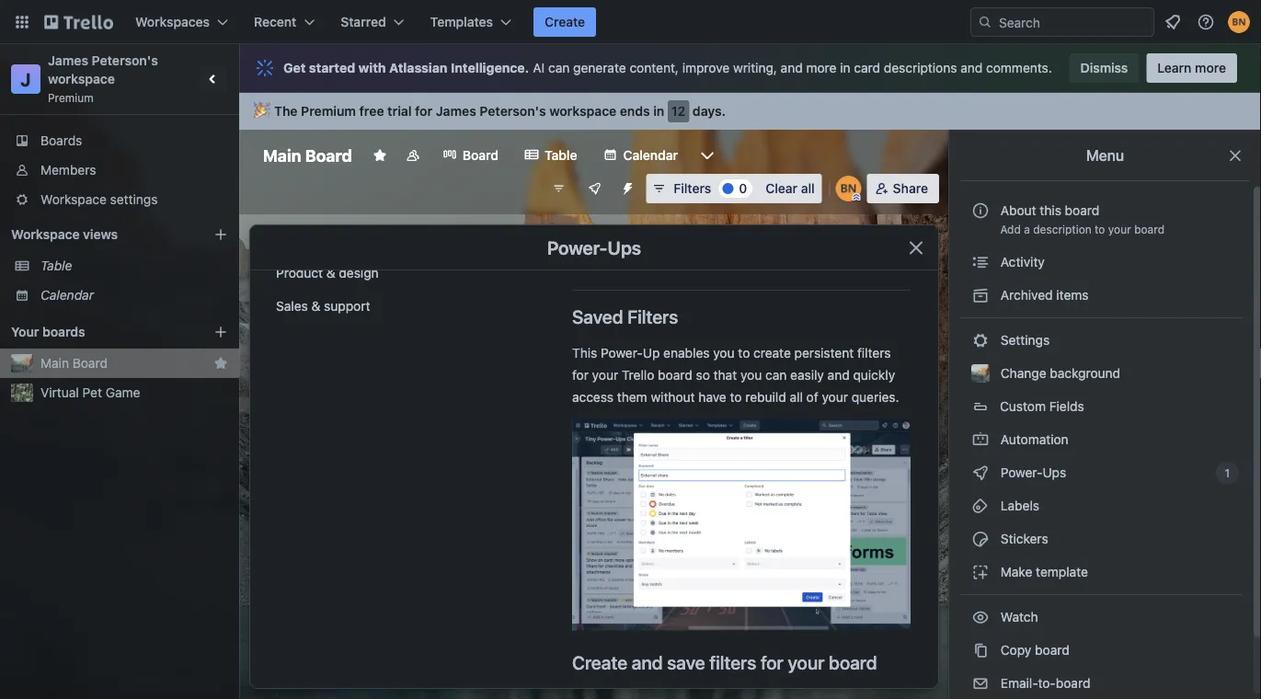 Task type: vqa. For each thing, say whether or not it's contained in the screenshot.
bottom Power-Ups
yes



Task type: locate. For each thing, give the bounding box(es) containing it.
dismiss button
[[1070, 53, 1140, 83]]

1 horizontal spatial filters
[[858, 346, 891, 361]]

2 more from the left
[[1196, 60, 1227, 75]]

1 vertical spatial james
[[436, 104, 477, 119]]

peterson's inside banner
[[480, 104, 546, 119]]

your
[[1109, 223, 1132, 236], [592, 368, 619, 383], [822, 390, 848, 405], [788, 652, 825, 674]]

peterson's down intelligence.
[[480, 104, 546, 119]]

calendar link up your boards with 2 items element
[[40, 286, 228, 305]]

sm image for archived items
[[972, 286, 990, 305]]

2 sm image from the top
[[972, 331, 990, 350]]

board left the star or unstar board icon
[[305, 145, 352, 165]]

0 horizontal spatial premium
[[48, 91, 94, 104]]

0 vertical spatial workspace
[[40, 192, 107, 207]]

can right the ai
[[549, 60, 570, 75]]

1 vertical spatial peterson's
[[480, 104, 546, 119]]

main board up virtual
[[40, 356, 108, 371]]

0 vertical spatial peterson's
[[92, 53, 158, 68]]

1 horizontal spatial calendar
[[623, 148, 678, 163]]

of
[[807, 390, 819, 405]]

& right the sales
[[312, 299, 321, 314]]

premium down the james peterson's workspace link
[[48, 91, 94, 104]]

saved filters down the automation icon
[[595, 256, 671, 271]]

0 horizontal spatial table link
[[40, 257, 228, 275]]

0 vertical spatial power-ups
[[547, 237, 642, 258]]

1 horizontal spatial more
[[1196, 60, 1227, 75]]

3 sm image from the top
[[972, 641, 990, 660]]

7 sm image from the top
[[972, 608, 990, 627]]

0 horizontal spatial main
[[40, 356, 69, 371]]

sm image inside activity link
[[972, 253, 990, 271]]

0 horizontal spatial more
[[807, 60, 837, 75]]

settings link
[[961, 326, 1243, 355]]

sales & support
[[276, 299, 370, 314]]

0 vertical spatial for
[[415, 104, 433, 119]]

board
[[1065, 203, 1100, 218], [1135, 223, 1165, 236], [658, 368, 693, 383], [1035, 643, 1070, 658], [829, 652, 878, 674], [1056, 676, 1091, 691]]

0 vertical spatial to
[[1095, 223, 1106, 236]]

5 sm image from the top
[[972, 497, 990, 515]]

Search field
[[993, 8, 1154, 36]]

filters down customize views image
[[674, 181, 712, 196]]

main up virtual
[[40, 356, 69, 371]]

persistent
[[795, 346, 854, 361]]

make
[[1001, 565, 1033, 580]]

sm image for copy board
[[972, 641, 990, 660]]

table link
[[514, 141, 589, 170], [40, 257, 228, 275]]

improve
[[683, 60, 730, 75]]

labels link
[[961, 491, 1243, 521]]

0 vertical spatial main
[[263, 145, 301, 165]]

in left card
[[840, 60, 851, 75]]

0 horizontal spatial in
[[654, 104, 665, 119]]

ups down automation at the bottom right of page
[[1043, 465, 1067, 480]]

pet
[[82, 385, 102, 400]]

0 vertical spatial filters
[[858, 346, 891, 361]]

james down back to home image
[[48, 53, 88, 68]]

more
[[807, 60, 837, 75], [1196, 60, 1227, 75]]

saved filters
[[595, 256, 671, 271], [572, 306, 678, 327]]

board up virtual pet game
[[72, 356, 108, 371]]

1 vertical spatial workspace
[[550, 104, 617, 119]]

2 vertical spatial for
[[761, 652, 784, 674]]

0 vertical spatial workspace
[[48, 71, 115, 87]]

1 horizontal spatial table
[[545, 148, 577, 163]]

add board image
[[214, 325, 228, 340]]

& for sales
[[312, 299, 321, 314]]

to left 'create'
[[738, 346, 750, 361]]

to up activity link
[[1095, 223, 1106, 236]]

all right clear
[[801, 181, 815, 196]]

premium right the "the"
[[301, 104, 356, 119]]

settings
[[110, 192, 158, 207]]

1 vertical spatial workspace
[[11, 227, 80, 242]]

0 horizontal spatial for
[[415, 104, 433, 119]]

1 vertical spatial table
[[40, 258, 72, 273]]

settings
[[998, 333, 1050, 348]]

archived
[[1001, 288, 1053, 303]]

saved filters icon image
[[552, 182, 565, 195]]

fields
[[1050, 399, 1085, 414]]

& for product
[[327, 266, 336, 281]]

automation image
[[613, 174, 639, 200]]

create up the ai
[[545, 14, 585, 29]]

create for create and save filters for your board
[[572, 652, 628, 674]]

0 vertical spatial create
[[545, 14, 585, 29]]

0 horizontal spatial peterson's
[[92, 53, 158, 68]]

james up board link
[[436, 104, 477, 119]]

you right that
[[741, 368, 762, 383]]

for right save
[[761, 652, 784, 674]]

ups down the automation icon
[[608, 237, 642, 258]]

0 vertical spatial can
[[549, 60, 570, 75]]

table down "workspace views" on the left of page
[[40, 258, 72, 273]]

sm image for watch
[[972, 608, 990, 627]]

get started with atlassian intelligence.
[[283, 60, 530, 75]]

premium
[[48, 91, 94, 104], [301, 104, 356, 119]]

product & design
[[276, 266, 379, 281]]

support
[[324, 299, 370, 314]]

2 horizontal spatial for
[[761, 652, 784, 674]]

sm image inside make template link
[[972, 563, 990, 582]]

confetti image
[[254, 104, 267, 119]]

saved filters up up
[[572, 306, 678, 327]]

sm image left make
[[972, 563, 990, 582]]

1 horizontal spatial main
[[263, 145, 301, 165]]

1 horizontal spatial can
[[766, 368, 787, 383]]

premium inside james peterson's workspace premium
[[48, 91, 94, 104]]

sm image inside "copy board" link
[[972, 641, 990, 660]]

0 vertical spatial you
[[713, 346, 735, 361]]

calendar up boards
[[40, 288, 94, 303]]

product
[[276, 266, 323, 281]]

sm image for activity
[[972, 253, 990, 271]]

add
[[1001, 223, 1021, 236]]

clear
[[766, 181, 798, 196]]

sm image inside the automation link
[[972, 431, 990, 449]]

star or unstar board image
[[373, 148, 387, 163]]

archived items
[[998, 288, 1089, 303]]

main down the "the"
[[263, 145, 301, 165]]

1 horizontal spatial james
[[436, 104, 477, 119]]

watch
[[998, 610, 1042, 625]]

sm image left copy
[[972, 641, 990, 660]]

saved down power ups image
[[595, 256, 631, 271]]

2 vertical spatial power-
[[1001, 465, 1043, 480]]

2 sm image from the top
[[972, 563, 990, 582]]

sm image left activity
[[972, 253, 990, 271]]

6 sm image from the top
[[972, 530, 990, 548]]

1 vertical spatial main
[[40, 356, 69, 371]]

table link up saved filters icon
[[514, 141, 589, 170]]

to inside about this board add a description to your board
[[1095, 223, 1106, 236]]

main
[[263, 145, 301, 165], [40, 356, 69, 371]]

board
[[305, 145, 352, 165], [463, 148, 499, 163], [72, 356, 108, 371]]

& inside "link"
[[312, 299, 321, 314]]

0 vertical spatial all
[[801, 181, 815, 196]]

power-ups down power ups image
[[547, 237, 642, 258]]

1 vertical spatial for
[[572, 368, 589, 383]]

create inside button
[[545, 14, 585, 29]]

1 vertical spatial sm image
[[972, 563, 990, 582]]

sm image inside email-to-board link
[[972, 675, 990, 693]]

and down persistent
[[828, 368, 850, 383]]

0 horizontal spatial calendar link
[[40, 286, 228, 305]]

0 notifications image
[[1162, 11, 1184, 33]]

all left of
[[790, 390, 803, 405]]

copy board
[[998, 643, 1070, 658]]

0 horizontal spatial james
[[48, 53, 88, 68]]

create a view image
[[214, 227, 228, 242]]

sm image for make template
[[972, 563, 990, 582]]

activity link
[[961, 248, 1243, 277]]

open information menu image
[[1197, 13, 1216, 31]]

1 horizontal spatial you
[[741, 368, 762, 383]]

2 vertical spatial sm image
[[972, 641, 990, 660]]

more left card
[[807, 60, 837, 75]]

0 horizontal spatial you
[[713, 346, 735, 361]]

0 vertical spatial table
[[545, 148, 577, 163]]

filters up the 'quickly'
[[858, 346, 891, 361]]

1 vertical spatial in
[[654, 104, 665, 119]]

for right trial in the top of the page
[[415, 104, 433, 119]]

1 horizontal spatial for
[[572, 368, 589, 383]]

1 sm image from the top
[[972, 286, 990, 305]]

primary element
[[0, 0, 1262, 44]]

email-to-board
[[998, 676, 1091, 691]]

board link
[[431, 141, 510, 170]]

table link down views
[[40, 257, 228, 275]]

sm image inside the settings "link"
[[972, 331, 990, 350]]

3 sm image from the top
[[972, 431, 990, 449]]

virtual pet game
[[40, 385, 140, 400]]

power- up trello
[[601, 346, 643, 361]]

0 vertical spatial sm image
[[972, 253, 990, 271]]

1 vertical spatial all
[[790, 390, 803, 405]]

0 horizontal spatial power-ups
[[547, 237, 642, 258]]

0 horizontal spatial can
[[549, 60, 570, 75]]

quickly
[[854, 368, 896, 383]]

0 vertical spatial ups
[[608, 237, 642, 258]]

1 horizontal spatial peterson's
[[480, 104, 546, 119]]

more right learn
[[1196, 60, 1227, 75]]

workspace
[[40, 192, 107, 207], [11, 227, 80, 242]]

0 vertical spatial filters
[[674, 181, 712, 196]]

workspace inside 'link'
[[40, 192, 107, 207]]

your boards
[[11, 324, 85, 340]]

1 sm image from the top
[[972, 253, 990, 271]]

1 horizontal spatial power-ups
[[998, 465, 1070, 480]]

writing,
[[734, 60, 778, 75]]

1 more from the left
[[807, 60, 837, 75]]

create and save filters for your board
[[572, 652, 878, 674]]

power-
[[547, 237, 608, 258], [601, 346, 643, 361], [1001, 465, 1043, 480]]

1 vertical spatial ups
[[1043, 465, 1067, 480]]

table
[[545, 148, 577, 163], [40, 258, 72, 273]]

power-ups down automation at the bottom right of page
[[998, 465, 1070, 480]]

1 vertical spatial &
[[312, 299, 321, 314]]

1 vertical spatial table link
[[40, 257, 228, 275]]

0
[[739, 181, 747, 196]]

workspace for workspace views
[[11, 227, 80, 242]]

2 vertical spatial filters
[[628, 306, 678, 327]]

you up that
[[713, 346, 735, 361]]

🎉
[[254, 104, 267, 119]]

and inside the 'this power-up enables you to create persistent filters for your trello board so that you can easily and quickly access them without have to rebuild all of your queries.'
[[828, 368, 850, 383]]

0 vertical spatial calendar link
[[592, 141, 689, 170]]

0 vertical spatial in
[[840, 60, 851, 75]]

ai can generate content, improve writing, and more in card descriptions and comments.
[[533, 60, 1053, 75]]

1 horizontal spatial workspace
[[550, 104, 617, 119]]

design
[[339, 266, 379, 281]]

copy
[[1001, 643, 1032, 658]]

1 horizontal spatial in
[[840, 60, 851, 75]]

in
[[840, 60, 851, 75], [654, 104, 665, 119]]

2 vertical spatial to
[[730, 390, 742, 405]]

labels
[[998, 498, 1040, 514]]

1 horizontal spatial premium
[[301, 104, 356, 119]]

sm image inside stickers link
[[972, 530, 990, 548]]

saved filters link
[[595, 256, 671, 271]]

save
[[667, 652, 705, 674]]

Board name text field
[[254, 141, 361, 170]]

banner
[[239, 93, 1262, 130]]

sm image inside labels link
[[972, 497, 990, 515]]

1 vertical spatial saved
[[572, 306, 623, 327]]

0 vertical spatial table link
[[514, 141, 589, 170]]

0 vertical spatial james
[[48, 53, 88, 68]]

0 horizontal spatial &
[[312, 299, 321, 314]]

this
[[1040, 203, 1062, 218]]

workspace right j link
[[48, 71, 115, 87]]

0 horizontal spatial main board
[[40, 356, 108, 371]]

boards
[[42, 324, 85, 340]]

intelligence.
[[451, 60, 530, 75]]

and left save
[[632, 652, 663, 674]]

1 vertical spatial power-
[[601, 346, 643, 361]]

main board down the "the"
[[263, 145, 352, 165]]

sm image inside the watch link
[[972, 608, 990, 627]]

ai
[[533, 60, 545, 75]]

workspace navigation collapse icon image
[[201, 66, 226, 92]]

1 vertical spatial calendar link
[[40, 286, 228, 305]]

table up saved filters icon
[[545, 148, 577, 163]]

board down 🎉 the premium free trial for james peterson's workspace ends in 12 days.
[[463, 148, 499, 163]]

in left 12
[[654, 104, 665, 119]]

to right "have"
[[730, 390, 742, 405]]

0 horizontal spatial filters
[[710, 652, 757, 674]]

calendar link up the automation icon
[[592, 141, 689, 170]]

create left save
[[572, 652, 628, 674]]

power- up labels
[[1001, 465, 1043, 480]]

0 horizontal spatial ups
[[608, 237, 642, 258]]

1 vertical spatial create
[[572, 652, 628, 674]]

automation
[[998, 432, 1069, 447]]

workspace down members
[[40, 192, 107, 207]]

card
[[854, 60, 881, 75]]

you
[[713, 346, 735, 361], [741, 368, 762, 383]]

workspace left views
[[11, 227, 80, 242]]

workspace down the generate
[[550, 104, 617, 119]]

1 vertical spatial you
[[741, 368, 762, 383]]

for down this
[[572, 368, 589, 383]]

peterson's down back to home image
[[92, 53, 158, 68]]

descriptions
[[884, 60, 958, 75]]

recent
[[254, 14, 297, 29]]

1 horizontal spatial &
[[327, 266, 336, 281]]

filters up up
[[628, 306, 678, 327]]

sm image inside archived items link
[[972, 286, 990, 305]]

description
[[1034, 223, 1092, 236]]

sm image
[[972, 253, 990, 271], [972, 563, 990, 582], [972, 641, 990, 660]]

get
[[283, 60, 306, 75]]

calendar up the automation icon
[[623, 148, 678, 163]]

peterson's inside james peterson's workspace premium
[[92, 53, 158, 68]]

&
[[327, 266, 336, 281], [312, 299, 321, 314]]

& left design
[[327, 266, 336, 281]]

1 horizontal spatial main board
[[263, 145, 352, 165]]

can
[[549, 60, 570, 75], [766, 368, 787, 383]]

in inside banner
[[654, 104, 665, 119]]

0 vertical spatial &
[[327, 266, 336, 281]]

0 horizontal spatial workspace
[[48, 71, 115, 87]]

0 vertical spatial calendar
[[623, 148, 678, 163]]

your boards with 2 items element
[[11, 321, 186, 343]]

1 vertical spatial can
[[766, 368, 787, 383]]

items
[[1057, 288, 1089, 303]]

4 sm image from the top
[[972, 464, 990, 482]]

power- down power ups image
[[547, 237, 608, 258]]

for inside banner
[[415, 104, 433, 119]]

your inside about this board add a description to your board
[[1109, 223, 1132, 236]]

workspace for workspace settings
[[40, 192, 107, 207]]

saved up this
[[572, 306, 623, 327]]

0 horizontal spatial calendar
[[40, 288, 94, 303]]

0 vertical spatial saved filters
[[595, 256, 671, 271]]

change background link
[[961, 359, 1243, 388]]

filters right save
[[710, 652, 757, 674]]

1 horizontal spatial board
[[305, 145, 352, 165]]

filters down the automation icon
[[634, 256, 671, 271]]

days.
[[693, 104, 726, 119]]

peterson's
[[92, 53, 158, 68], [480, 104, 546, 119]]

board inside text field
[[305, 145, 352, 165]]

0 vertical spatial main board
[[263, 145, 352, 165]]

can down 'create'
[[766, 368, 787, 383]]

8 sm image from the top
[[972, 675, 990, 693]]

sm image
[[972, 286, 990, 305], [972, 331, 990, 350], [972, 431, 990, 449], [972, 464, 990, 482], [972, 497, 990, 515], [972, 530, 990, 548], [972, 608, 990, 627], [972, 675, 990, 693]]



Task type: describe. For each thing, give the bounding box(es) containing it.
workspace inside james peterson's workspace premium
[[48, 71, 115, 87]]

james inside james peterson's workspace premium
[[48, 53, 88, 68]]

your
[[11, 324, 39, 340]]

about this board add a description to your board
[[1001, 203, 1165, 236]]

12
[[672, 104, 686, 119]]

make template link
[[961, 558, 1243, 587]]

recent button
[[243, 7, 326, 37]]

sm image for labels
[[972, 497, 990, 515]]

0 horizontal spatial table
[[40, 258, 72, 273]]

0 vertical spatial power-
[[547, 237, 608, 258]]

learn more
[[1158, 60, 1227, 75]]

search image
[[978, 15, 993, 29]]

custom fields
[[1000, 399, 1085, 414]]

customize views image
[[698, 146, 717, 165]]

all inside the 'this power-up enables you to create persistent filters for your trello board so that you can easily and quickly access them without have to rebuild all of your queries.'
[[790, 390, 803, 405]]

automation link
[[961, 425, 1243, 455]]

custom fields button
[[961, 392, 1243, 421]]

virtual
[[40, 385, 79, 400]]

filters inside the 'this power-up enables you to create persistent filters for your trello board so that you can easily and quickly access them without have to rebuild all of your queries.'
[[858, 346, 891, 361]]

1 vertical spatial filters
[[710, 652, 757, 674]]

clear all
[[766, 181, 815, 196]]

share button
[[868, 174, 940, 203]]

them
[[617, 390, 648, 405]]

the
[[274, 104, 298, 119]]

templates button
[[419, 7, 523, 37]]

workspace settings
[[40, 192, 158, 207]]

access
[[572, 390, 614, 405]]

1
[[1225, 467, 1230, 479]]

for inside the 'this power-up enables you to create persistent filters for your trello board so that you can easily and quickly access them without have to rebuild all of your queries.'
[[572, 368, 589, 383]]

1 vertical spatial main board
[[40, 356, 108, 371]]

this power-up enables you to create persistent filters for your trello board so that you can easily and quickly access them without have to rebuild all of your queries.
[[572, 346, 900, 405]]

custom
[[1000, 399, 1046, 414]]

copy board link
[[961, 636, 1243, 665]]

ben nelson (bennelson96) image
[[836, 176, 862, 202]]

enables
[[664, 346, 710, 361]]

that
[[714, 368, 737, 383]]

product & design link
[[265, 259, 486, 288]]

starred button
[[330, 7, 416, 37]]

🎉 the premium free trial for james peterson's workspace ends in 12 days.
[[254, 104, 726, 119]]

main inside text field
[[263, 145, 301, 165]]

templates
[[430, 14, 493, 29]]

2 horizontal spatial board
[[463, 148, 499, 163]]

members
[[40, 162, 96, 178]]

create button
[[534, 7, 596, 37]]

so
[[696, 368, 710, 383]]

content,
[[630, 60, 679, 75]]

workspace visible image
[[406, 148, 420, 163]]

1 vertical spatial to
[[738, 346, 750, 361]]

and right the writing,
[[781, 60, 803, 75]]

make template
[[998, 565, 1089, 580]]

this member is an admin of this board. image
[[853, 193, 861, 202]]

ends
[[620, 104, 650, 119]]

learn
[[1158, 60, 1192, 75]]

atlassian
[[389, 60, 448, 75]]

1 horizontal spatial ups
[[1043, 465, 1067, 480]]

email-to-board link
[[961, 669, 1243, 698]]

james peterson's workspace link
[[48, 53, 161, 87]]

sm image for automation
[[972, 431, 990, 449]]

watch link
[[961, 603, 1243, 632]]

atlassian intelligence logo image
[[254, 57, 276, 79]]

main board inside text field
[[263, 145, 352, 165]]

boards
[[40, 133, 82, 148]]

all inside button
[[801, 181, 815, 196]]

sales & support link
[[265, 292, 486, 321]]

share
[[893, 181, 929, 196]]

trial
[[388, 104, 412, 119]]

clear all button
[[759, 174, 822, 203]]

0 horizontal spatial board
[[72, 356, 108, 371]]

workspace settings link
[[0, 185, 239, 214]]

with
[[359, 60, 386, 75]]

views
[[83, 227, 118, 242]]

workspace views
[[11, 227, 118, 242]]

workspace inside banner
[[550, 104, 617, 119]]

background
[[1050, 366, 1121, 381]]

banner containing 🎉
[[239, 93, 1262, 130]]

sm image for power-ups
[[972, 464, 990, 482]]

0 vertical spatial saved
[[595, 256, 631, 271]]

free
[[359, 104, 384, 119]]

starred icon image
[[214, 356, 228, 371]]

to-
[[1039, 676, 1056, 691]]

and left comments.
[[961, 60, 983, 75]]

rebuild
[[746, 390, 787, 405]]

activity
[[998, 254, 1045, 270]]

members link
[[0, 156, 239, 185]]

queries.
[[852, 390, 900, 405]]

change
[[1001, 366, 1047, 381]]

this
[[572, 346, 598, 361]]

can inside the 'this power-up enables you to create persistent filters for your trello board so that you can easily and quickly access them without have to rebuild all of your queries.'
[[766, 368, 787, 383]]

1 horizontal spatial calendar link
[[592, 141, 689, 170]]

template
[[1036, 565, 1089, 580]]

1 vertical spatial calendar
[[40, 288, 94, 303]]

email-
[[1001, 676, 1039, 691]]

james inside banner
[[436, 104, 477, 119]]

create for create
[[545, 14, 585, 29]]

1 vertical spatial saved filters
[[572, 306, 678, 327]]

back to home image
[[44, 7, 113, 37]]

sm image for email-to-board
[[972, 675, 990, 693]]

about
[[1001, 203, 1037, 218]]

james peterson's workspace premium
[[48, 53, 161, 104]]

a
[[1024, 223, 1031, 236]]

create
[[754, 346, 791, 361]]

1 horizontal spatial table link
[[514, 141, 589, 170]]

sm image for stickers
[[972, 530, 990, 548]]

ben nelson (bennelson96) image
[[1229, 11, 1251, 33]]

virtual pet game link
[[40, 384, 228, 402]]

learn more link
[[1147, 53, 1238, 83]]

menu
[[1087, 147, 1125, 164]]

trello
[[622, 368, 655, 383]]

boards link
[[0, 126, 239, 156]]

generate
[[573, 60, 626, 75]]

j
[[21, 68, 31, 90]]

power ups image
[[587, 181, 602, 196]]

easily
[[791, 368, 824, 383]]

archived items link
[[961, 281, 1243, 310]]

1 vertical spatial filters
[[634, 256, 671, 271]]

board inside the 'this power-up enables you to create persistent filters for your trello board so that you can easily and quickly access them without have to rebuild all of your queries.'
[[658, 368, 693, 383]]

sm image for settings
[[972, 331, 990, 350]]

up
[[643, 346, 660, 361]]

power- inside the 'this power-up enables you to create persistent filters for your trello board so that you can easily and quickly access them without have to rebuild all of your queries.'
[[601, 346, 643, 361]]

dismiss
[[1081, 60, 1129, 75]]

1 vertical spatial power-ups
[[998, 465, 1070, 480]]



